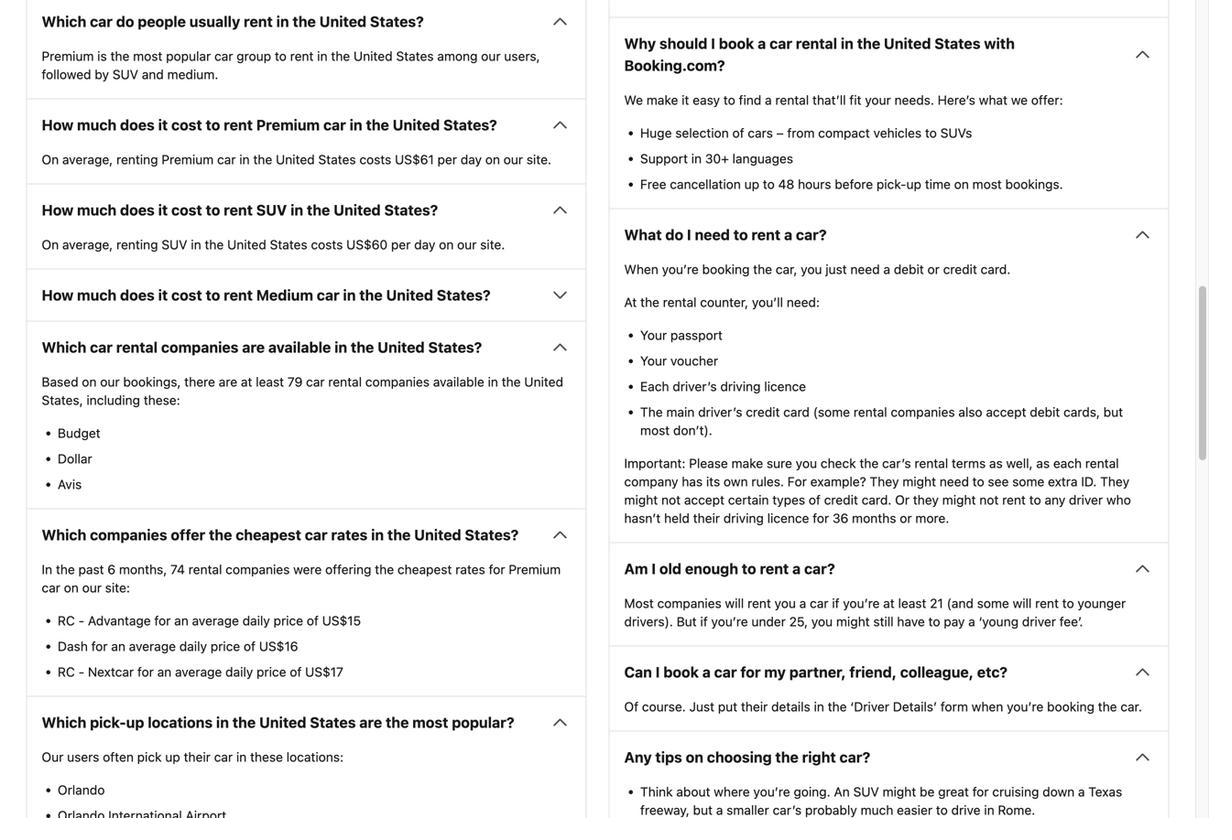 Task type: vqa. For each thing, say whether or not it's contained in the screenshot.
Adults
no



Task type: describe. For each thing, give the bounding box(es) containing it.
available inside based on our bookings, there are at least 79 car rental companies available in the united states, including these:
[[433, 374, 484, 390]]

in inside dropdown button
[[335, 339, 347, 356]]

to up which car rental companies are available in the united states? on the left of the page
[[206, 287, 220, 304]]

companies inside dropdown button
[[161, 339, 239, 356]]

in inside 'dropdown button'
[[371, 527, 384, 544]]

how much does it cost to rent medium car in the united states?
[[42, 287, 491, 304]]

6
[[108, 562, 116, 577]]

0 vertical spatial driver's
[[673, 379, 717, 394]]

1 horizontal spatial booking
[[1047, 700, 1095, 715]]

put
[[718, 700, 738, 715]]

in
[[42, 562, 52, 577]]

rental up your passport
[[663, 295, 697, 310]]

2 they from the left
[[1100, 474, 1130, 489]]

most inside 'the main driver's credit card (some rental companies also accept debit cards, but most don't).'
[[640, 423, 670, 438]]

its
[[706, 474, 720, 489]]

car inside which car do people usually rent in the united states? dropdown button
[[90, 13, 113, 30]]

friend,
[[850, 664, 897, 681]]

1 horizontal spatial per
[[438, 152, 457, 167]]

an
[[834, 785, 850, 800]]

people
[[138, 13, 186, 30]]

nextcar
[[88, 665, 134, 680]]

rental up id. on the bottom right
[[1085, 456, 1119, 471]]

it for how much does it cost to rent suv in the united states?
[[158, 201, 168, 219]]

a inside why should i book a car rental in the united states with booking.com?
[[758, 35, 766, 52]]

extra
[[1048, 474, 1078, 489]]

about
[[676, 785, 710, 800]]

popular
[[166, 48, 211, 63]]

0 vertical spatial booking
[[702, 262, 750, 277]]

colleague,
[[900, 664, 974, 681]]

cost for medium
[[171, 287, 202, 304]]

states? inside how much does it cost to rent suv in the united states? dropdown button
[[384, 201, 438, 219]]

companies inside 'the main driver's credit card (some rental companies also accept debit cards, but most don't).'
[[891, 405, 955, 420]]

cars
[[748, 125, 773, 140]]

cheapest inside 'dropdown button'
[[236, 527, 301, 544]]

users,
[[504, 48, 540, 63]]

on right us$61
[[485, 152, 500, 167]]

budget
[[58, 426, 100, 441]]

you right 25,
[[811, 615, 833, 630]]

states inside dropdown button
[[310, 714, 356, 732]]

in the past 6 months, 74 rental companies were offering the cheapest rates for premium car on our site:
[[42, 562, 561, 596]]

1 they from the left
[[870, 474, 899, 489]]

renting for how much does it cost to rent premium car in the united states?
[[116, 152, 158, 167]]

least inside based on our bookings, there are at least 79 car rental companies available in the united states, including these:
[[256, 374, 284, 390]]

your for your voucher
[[640, 353, 667, 369]]

group
[[237, 48, 271, 63]]

on right time at the top of page
[[954, 177, 969, 192]]

united inside how much does it cost to rent medium car in the united states? dropdown button
[[386, 287, 433, 304]]

and
[[142, 67, 164, 82]]

car inside which companies offer the cheapest car rates in the united states? 'dropdown button'
[[305, 527, 328, 544]]

- for advantage
[[78, 614, 84, 629]]

old
[[660, 560, 682, 578]]

any tips on choosing the right car?
[[624, 749, 871, 767]]

0 vertical spatial driving
[[720, 379, 761, 394]]

does for how much does it cost to rent suv in the united states?
[[120, 201, 155, 219]]

advantage
[[88, 614, 151, 629]]

tips
[[655, 749, 682, 767]]

0 horizontal spatial per
[[391, 237, 411, 252]]

what
[[979, 92, 1008, 107]]

car inside can i book a car for my partner, friend, colleague, etc? dropdown button
[[714, 664, 737, 681]]

premium inside premium is the most popular car group to rent in the united states among our users, followed by suv and medium.
[[42, 48, 94, 63]]

premium inside 'in the past 6 months, 74 rental companies were offering the cheapest rates for premium car on our site:'
[[509, 562, 561, 577]]

don't).
[[673, 423, 712, 438]]

were
[[293, 562, 322, 577]]

what do i need to rent a car? button
[[624, 224, 1154, 246]]

at inside the most companies will rent you a car if you're at least 21 (and some will rent to younger drivers). but if you're under 25, you might still have to pay a 'young driver fee'.
[[883, 596, 895, 611]]

why should i book a car rental in the united states with booking.com? button
[[624, 32, 1154, 76]]

premium is the most popular car group to rent in the united states among our users, followed by suv and medium.
[[42, 48, 540, 82]]

for inside dropdown button
[[741, 664, 761, 681]]

important: please make sure you check the car's rental terms as well, as each rental company has its own rules. for example? they might need to see some extra id. they might not accept certain types of credit card. or they might not rent to any driver who hasn't held their driving licence for 36 months or more.
[[624, 456, 1131, 526]]

2 as from the left
[[1036, 456, 1050, 471]]

your voucher
[[640, 353, 718, 369]]

it for how much does it cost to rent premium car in the united states?
[[158, 116, 168, 134]]

'driver
[[850, 700, 890, 715]]

states? inside which car do people usually rent in the united states? dropdown button
[[370, 13, 424, 30]]

on inside 'in the past 6 months, 74 rental companies were offering the cheapest rates for premium car on our site:'
[[64, 581, 79, 596]]

your for your passport
[[640, 328, 667, 343]]

why should i book a car rental in the united states with booking.com?
[[624, 35, 1015, 74]]

pick- inside dropdown button
[[90, 714, 126, 732]]

up right "pick"
[[165, 750, 180, 765]]

of left us$16
[[244, 639, 256, 654]]

your passport
[[640, 328, 723, 343]]

licence inside important: please make sure you check the car's rental terms as well, as each rental company has its own rules. for example? they might need to see some extra id. they might not accept certain types of credit card. or they might not rent to any driver who hasn't held their driving licence for 36 months or more.
[[767, 511, 809, 526]]

car's inside think about where you're going. an suv might be great for cruising down a texas freeway, but a smaller car's probably much easier to drive in rome.
[[773, 803, 802, 818]]

driver inside important: please make sure you check the car's rental terms as well, as each rental company has its own rules. for example? they might need to see some extra id. they might not accept certain types of credit card. or they might not rent to any driver who hasn't held their driving licence for 36 months or more.
[[1069, 493, 1103, 508]]

on inside dropdown button
[[686, 749, 704, 767]]

fit
[[850, 92, 862, 107]]

easy
[[693, 92, 720, 107]]

most inside premium is the most popular car group to rent in the united states among our users, followed by suv and medium.
[[133, 48, 162, 63]]

0 horizontal spatial an
[[111, 639, 125, 654]]

1 horizontal spatial costs
[[359, 152, 391, 167]]

are inside dropdown button
[[359, 714, 382, 732]]

sure
[[767, 456, 792, 471]]

orlando
[[58, 783, 105, 798]]

to left 48
[[763, 177, 775, 192]]

car? for what do i need to rent a car?
[[796, 226, 827, 243]]

2 will from the left
[[1013, 596, 1032, 611]]

1 vertical spatial price
[[210, 639, 240, 654]]

up down languages
[[744, 177, 760, 192]]

our inside based on our bookings, there are at least 79 car rental companies available in the united states, including these:
[[100, 374, 120, 390]]

passport
[[671, 328, 723, 343]]

followed
[[42, 67, 91, 82]]

much for how much does it cost to rent suv in the united states?
[[77, 201, 117, 219]]

0 horizontal spatial debit
[[894, 262, 924, 277]]

to left 'any'
[[1029, 493, 1041, 508]]

just
[[689, 700, 715, 715]]

on right us$60
[[439, 237, 454, 252]]

these
[[250, 750, 283, 765]]

car inside 'in the past 6 months, 74 rental companies were offering the cheapest rates for premium car on our site:'
[[42, 581, 60, 596]]

hours
[[798, 177, 831, 192]]

car up how much does it cost to rent suv in the united states?
[[217, 152, 236, 167]]

more.
[[916, 511, 949, 526]]

states? inside which car rental companies are available in the united states? dropdown button
[[428, 339, 482, 356]]

of course. just put their details in the 'driver details' form when you're booking the car.
[[624, 700, 1142, 715]]

which pick-up locations in the united states are the most popular?
[[42, 714, 515, 732]]

which for which pick-up locations in the united states are the most popular?
[[42, 714, 86, 732]]

have
[[897, 615, 925, 630]]

on for how much does it cost to rent premium car in the united states?
[[42, 152, 59, 167]]

past
[[78, 562, 104, 577]]

on average, renting suv in the united states costs us$60 per day on our site.
[[42, 237, 505, 252]]

average, for how much does it cost to rent premium car in the united states?
[[62, 152, 113, 167]]

book inside dropdown button
[[664, 664, 699, 681]]

also
[[959, 405, 983, 420]]

much for how much does it cost to rent premium car in the united states?
[[77, 116, 117, 134]]

enough
[[685, 560, 738, 578]]

48
[[778, 177, 794, 192]]

car inside how much does it cost to rent medium car in the united states? dropdown button
[[317, 287, 340, 304]]

a inside am i old enough to rent a car? dropdown button
[[792, 560, 801, 578]]

might up hasn't
[[624, 493, 658, 508]]

we make it easy to find a rental that'll fit your needs. here's what we offer:
[[624, 92, 1063, 107]]

0 vertical spatial licence
[[764, 379, 806, 394]]

going.
[[794, 785, 831, 800]]

you left just
[[801, 262, 822, 277]]

car.
[[1121, 700, 1142, 715]]

suv inside think about where you're going. an suv might be great for cruising down a texas freeway, but a smaller car's probably much easier to drive in rome.
[[853, 785, 879, 800]]

medium
[[256, 287, 313, 304]]

i left old
[[652, 560, 656, 578]]

how for how much does it cost to rent premium car in the united states?
[[42, 116, 73, 134]]

to inside dropdown button
[[742, 560, 756, 578]]

to up fee'.
[[1062, 596, 1074, 611]]

much for how much does it cost to rent medium car in the united states?
[[77, 287, 117, 304]]

1 vertical spatial if
[[700, 615, 708, 630]]

car's inside important: please make sure you check the car's rental terms as well, as each rental company has its own rules. for example? they might need to see some extra id. they might not accept certain types of credit card. or they might not rent to any driver who hasn't held their driving licence for 36 months or more.
[[882, 456, 911, 471]]

cancellation
[[670, 177, 741, 192]]

of left us$15
[[307, 614, 319, 629]]

am
[[624, 560, 648, 578]]

the
[[640, 405, 663, 420]]

states? inside which companies offer the cheapest car rates in the united states? 'dropdown button'
[[465, 527, 519, 544]]

medium.
[[167, 67, 218, 82]]

states down how much does it cost to rent premium car in the united states? dropdown button
[[318, 152, 356, 167]]

might up more.
[[942, 493, 976, 508]]

1 horizontal spatial site.
[[527, 152, 551, 167]]

main
[[666, 405, 695, 420]]

free
[[640, 177, 666, 192]]

are inside based on our bookings, there are at least 79 car rental companies available in the united states, including these:
[[219, 374, 237, 390]]

0 vertical spatial make
[[647, 92, 678, 107]]

much inside think about where you're going. an suv might be great for cruising down a texas freeway, but a smaller car's probably much easier to drive in rome.
[[861, 803, 894, 818]]

price for us$17
[[257, 665, 286, 680]]

rc for rc - nextcar for an average daily price of us$17
[[58, 665, 75, 680]]

you're inside think about where you're going. an suv might be great for cruising down a texas freeway, but a smaller car's probably much easier to drive in rome.
[[753, 785, 790, 800]]

average, for how much does it cost to rent suv in the united states?
[[62, 237, 113, 252]]

daily for nextcar
[[225, 665, 253, 680]]

offer
[[171, 527, 205, 544]]

car inside how much does it cost to rent premium car in the united states? dropdown button
[[323, 116, 346, 134]]

'young
[[979, 615, 1019, 630]]

0 vertical spatial day
[[461, 152, 482, 167]]

you'll
[[752, 295, 783, 310]]

details
[[771, 700, 811, 715]]

for inside important: please make sure you check the car's rental terms as well, as each rental company has its own rules. for example? they might need to see some extra id. they might not accept certain types of credit card. or they might not rent to any driver who hasn't held their driving licence for 36 months or more.
[[813, 511, 829, 526]]

how for how much does it cost to rent suv in the united states?
[[42, 201, 73, 219]]

rental inside why should i book a car rental in the united states with booking.com?
[[796, 35, 837, 52]]

which for which car do people usually rent in the united states?
[[42, 13, 86, 30]]

1 vertical spatial costs
[[311, 237, 343, 252]]

does for how much does it cost to rent premium car in the united states?
[[120, 116, 155, 134]]

companies inside 'in the past 6 months, 74 rental companies were offering the cheapest rates for premium car on our site:'
[[226, 562, 290, 577]]

a inside what do i need to rent a car? dropdown button
[[784, 226, 793, 243]]

do inside dropdown button
[[116, 13, 134, 30]]

be
[[920, 785, 935, 800]]

in inside why should i book a car rental in the united states with booking.com?
[[841, 35, 854, 52]]

is
[[97, 48, 107, 63]]

how much does it cost to rent premium car in the united states? button
[[42, 114, 571, 136]]

states down how much does it cost to rent suv in the united states? dropdown button
[[270, 237, 308, 252]]

0 horizontal spatial site.
[[480, 237, 505, 252]]

25,
[[789, 615, 808, 630]]

their inside important: please make sure you check the car's rental terms as well, as each rental company has its own rules. for example? they might need to see some extra id. they might not accept certain types of credit card. or they might not rent to any driver who hasn't held their driving licence for 36 months or more.
[[693, 511, 720, 526]]

hasn't
[[624, 511, 661, 526]]

us$15
[[322, 614, 361, 629]]

well,
[[1006, 456, 1033, 471]]

1 horizontal spatial need
[[851, 262, 880, 277]]

site:
[[105, 581, 130, 596]]

states? inside how much does it cost to rent premium car in the united states? dropdown button
[[443, 116, 497, 134]]

you're right when
[[1007, 700, 1044, 715]]

including
[[87, 393, 140, 408]]

these:
[[144, 393, 180, 408]]

1 not from the left
[[661, 493, 681, 508]]

which for which companies offer the cheapest car rates in the united states?
[[42, 527, 86, 544]]

to up on average, renting suv in the united states costs us$60 per day on our site.
[[206, 201, 220, 219]]

users
[[67, 750, 99, 765]]

which car do people usually rent in the united states? button
[[42, 10, 571, 32]]

to left see
[[973, 474, 985, 489]]

credit inside 'the main driver's credit card (some rental companies also accept debit cards, but most don't).'
[[746, 405, 780, 420]]

make inside important: please make sure you check the car's rental terms as well, as each rental company has its own rules. for example? they might need to see some extra id. they might not accept certain types of credit card. or they might not rent to any driver who hasn't held their driving licence for 36 months or more.
[[732, 456, 763, 471]]

where
[[714, 785, 750, 800]]

0 horizontal spatial their
[[184, 750, 211, 765]]

smaller
[[727, 803, 769, 818]]

voucher
[[671, 353, 718, 369]]

rental inside 'the main driver's credit card (some rental companies also accept debit cards, but most don't).'
[[854, 405, 887, 420]]

when
[[624, 262, 659, 277]]

rental inside 'in the past 6 months, 74 rental companies were offering the cheapest rates for premium car on our site:'
[[188, 562, 222, 577]]

to left find
[[724, 92, 735, 107]]

which companies offer the cheapest car rates in the united states?
[[42, 527, 519, 544]]

of left cars
[[732, 125, 744, 140]]

i right can
[[656, 664, 660, 681]]

you up 25,
[[775, 596, 796, 611]]

freeway,
[[640, 803, 690, 818]]

up left time at the top of page
[[907, 177, 922, 192]]

to inside think about where you're going. an suv might be great for cruising down a texas freeway, but a smaller car's probably much easier to drive in rome.
[[936, 803, 948, 818]]

to left suvs
[[925, 125, 937, 140]]

car inside based on our bookings, there are at least 79 car rental companies available in the united states, including these:
[[306, 374, 325, 390]]

1 vertical spatial day
[[414, 237, 435, 252]]

in inside based on our bookings, there are at least 79 car rental companies available in the united states, including these:
[[488, 374, 498, 390]]



Task type: locate. For each thing, give the bounding box(es) containing it.
car up partner,
[[810, 596, 829, 611]]

1 vertical spatial cost
[[171, 201, 202, 219]]

book inside why should i book a car rental in the united states with booking.com?
[[719, 35, 754, 52]]

2 cost from the top
[[171, 201, 202, 219]]

car
[[90, 13, 113, 30], [770, 35, 792, 52], [214, 48, 233, 63], [323, 116, 346, 134], [217, 152, 236, 167], [317, 287, 340, 304], [90, 339, 113, 356], [306, 374, 325, 390], [305, 527, 328, 544], [42, 581, 60, 596], [810, 596, 829, 611], [714, 664, 737, 681], [214, 750, 233, 765]]

to down cancellation
[[734, 226, 748, 243]]

0 horizontal spatial driver
[[1022, 615, 1056, 630]]

need down cancellation
[[695, 226, 730, 243]]

held
[[664, 511, 690, 526]]

0 vertical spatial on
[[42, 152, 59, 167]]

most
[[133, 48, 162, 63], [973, 177, 1002, 192], [640, 423, 670, 438], [412, 714, 448, 732]]

0 horizontal spatial car's
[[773, 803, 802, 818]]

1 vertical spatial credit
[[746, 405, 780, 420]]

popular?
[[452, 714, 515, 732]]

accept down its on the right bottom of page
[[684, 493, 725, 508]]

2 horizontal spatial need
[[940, 474, 969, 489]]

1 - from the top
[[78, 614, 84, 629]]

2 vertical spatial car?
[[840, 749, 871, 767]]

cheapest up were
[[236, 527, 301, 544]]

the inside why should i book a car rental in the united states with booking.com?
[[857, 35, 881, 52]]

booking.com?
[[624, 57, 725, 74]]

driving inside important: please make sure you check the car's rental terms as well, as each rental company has its own rules. for example? they might need to see some extra id. they might not accept certain types of credit card. or they might not rent to any driver who hasn't held their driving licence for 36 months or more.
[[724, 511, 764, 526]]

cheapest inside 'in the past 6 months, 74 rental companies were offering the cheapest rates for premium car on our site:'
[[397, 562, 452, 577]]

companies inside 'dropdown button'
[[90, 527, 167, 544]]

1 horizontal spatial they
[[1100, 474, 1130, 489]]

1 vertical spatial at
[[883, 596, 895, 611]]

might left "still"
[[836, 615, 870, 630]]

united inside why should i book a car rental in the united states with booking.com?
[[884, 35, 931, 52]]

you inside important: please make sure you check the car's rental terms as well, as each rental company has its own rules. for example? they might need to see some extra id. they might not accept certain types of credit card. or they might not rent to any driver who hasn't held their driving licence for 36 months or more.
[[796, 456, 817, 471]]

1 horizontal spatial an
[[157, 665, 172, 680]]

card.
[[981, 262, 1011, 277], [862, 493, 892, 508]]

pick- right before
[[877, 177, 907, 192]]

think about where you're going. an suv might be great for cruising down a texas freeway, but a smaller car's probably much easier to drive in rome.
[[640, 785, 1122, 818]]

car left these
[[214, 750, 233, 765]]

not up 'held'
[[661, 493, 681, 508]]

0 vertical spatial cheapest
[[236, 527, 301, 544]]

states inside why should i book a car rental in the united states with booking.com?
[[935, 35, 981, 52]]

2 vertical spatial credit
[[824, 493, 858, 508]]

united inside which car rental companies are available in the united states? dropdown button
[[378, 339, 425, 356]]

0 vertical spatial do
[[116, 13, 134, 30]]

1 vertical spatial book
[[664, 664, 699, 681]]

to down great
[[936, 803, 948, 818]]

will up 'young
[[1013, 596, 1032, 611]]

car up were
[[305, 527, 328, 544]]

card. inside important: please make sure you check the car's rental terms as well, as each rental company has its own rules. for example? they might need to see some extra id. they might not accept certain types of credit card. or they might not rent to any driver who hasn't held their driving licence for 36 months or more.
[[862, 493, 892, 508]]

some inside important: please make sure you check the car's rental terms as well, as each rental company has its own rules. for example? they might need to see some extra id. they might not accept certain types of credit card. or they might not rent to any driver who hasn't held their driving licence for 36 months or more.
[[1012, 474, 1045, 489]]

price for us$15
[[274, 614, 303, 629]]

to right enough at the right bottom
[[742, 560, 756, 578]]

terms
[[952, 456, 986, 471]]

needs.
[[895, 92, 934, 107]]

rent inside important: please make sure you check the car's rental terms as well, as each rental company has its own rules. for example? they might need to see some extra id. they might not accept certain types of credit card. or they might not rent to any driver who hasn't held their driving licence for 36 months or more.
[[1002, 493, 1026, 508]]

0 horizontal spatial credit
[[746, 405, 780, 420]]

but inside 'the main driver's credit card (some rental companies also accept debit cards, but most don't).'
[[1104, 405, 1123, 420]]

1 your from the top
[[640, 328, 667, 343]]

states left 'among'
[[396, 48, 434, 63]]

booking left car.
[[1047, 700, 1095, 715]]

driver's down each driver's driving licence
[[698, 405, 742, 420]]

types
[[773, 493, 805, 508]]

0 vertical spatial book
[[719, 35, 754, 52]]

at
[[241, 374, 252, 390], [883, 596, 895, 611]]

2 vertical spatial an
[[157, 665, 172, 680]]

might up they
[[903, 474, 936, 489]]

etc?
[[977, 664, 1008, 681]]

0 vertical spatial how
[[42, 116, 73, 134]]

their down locations
[[184, 750, 211, 765]]

how much does it cost to rent medium car in the united states? button
[[42, 284, 571, 306]]

0 horizontal spatial but
[[693, 803, 713, 818]]

company
[[624, 474, 678, 489]]

a inside can i book a car for my partner, friend, colleague, etc? dropdown button
[[702, 664, 711, 681]]

some inside the most companies will rent you a car if you're at least 21 (and some will rent to younger drivers). but if you're under 25, you might still have to pay a 'young driver fee'.
[[977, 596, 1009, 611]]

languages
[[733, 151, 793, 166]]

will down am i old enough to rent a car?
[[725, 596, 744, 611]]

states? inside how much does it cost to rent medium car in the united states? dropdown button
[[437, 287, 491, 304]]

2 horizontal spatial are
[[359, 714, 382, 732]]

locations:
[[286, 750, 344, 765]]

does for how much does it cost to rent medium car in the united states?
[[120, 287, 155, 304]]

suv right an
[[853, 785, 879, 800]]

can
[[624, 664, 652, 681]]

much
[[77, 116, 117, 134], [77, 201, 117, 219], [77, 287, 117, 304], [861, 803, 894, 818]]

1 vertical spatial daily
[[179, 639, 207, 654]]

car down in
[[42, 581, 60, 596]]

for
[[813, 511, 829, 526], [489, 562, 505, 577], [154, 614, 171, 629], [91, 639, 108, 654], [741, 664, 761, 681], [137, 665, 154, 680], [973, 785, 989, 800]]

most up and
[[133, 48, 162, 63]]

make
[[647, 92, 678, 107], [732, 456, 763, 471]]

an for nextcar
[[157, 665, 172, 680]]

on right 'tips'
[[686, 749, 704, 767]]

fee'.
[[1060, 615, 1083, 630]]

united inside based on our bookings, there are at least 79 car rental companies available in the united states, including these:
[[524, 374, 563, 390]]

2 not from the left
[[980, 493, 999, 508]]

1 horizontal spatial available
[[433, 374, 484, 390]]

1 horizontal spatial card.
[[981, 262, 1011, 277]]

the inside based on our bookings, there are at least 79 car rental companies available in the united states, including these:
[[502, 374, 521, 390]]

of right types at the bottom right
[[809, 493, 821, 508]]

to down 21
[[929, 615, 940, 630]]

0 horizontal spatial are
[[219, 374, 237, 390]]

can i book a car for my partner, friend, colleague, etc?
[[624, 664, 1008, 681]]

debit left cards,
[[1030, 405, 1060, 420]]

1 on from the top
[[42, 152, 59, 167]]

does inside how much does it cost to rent medium car in the united states? dropdown button
[[120, 287, 155, 304]]

rome.
[[998, 803, 1035, 818]]

credit down what do i need to rent a car? dropdown button
[[943, 262, 977, 277]]

accept inside important: please make sure you check the car's rental terms as well, as each rental company has its own rules. for example? they might need to see some extra id. they might not accept certain types of credit card. or they might not rent to any driver who hasn't held their driving licence for 36 months or more.
[[684, 493, 725, 508]]

think
[[640, 785, 673, 800]]

1 horizontal spatial pick-
[[877, 177, 907, 192]]

0 vertical spatial if
[[832, 596, 840, 611]]

on inside based on our bookings, there are at least 79 car rental companies available in the united states, including these:
[[82, 374, 97, 390]]

you
[[801, 262, 822, 277], [796, 456, 817, 471], [775, 596, 796, 611], [811, 615, 833, 630]]

driver's inside 'the main driver's credit card (some rental companies also accept debit cards, but most don't).'
[[698, 405, 742, 420]]

car inside why should i book a car rental in the united states with booking.com?
[[770, 35, 792, 52]]

how for how much does it cost to rent medium car in the united states?
[[42, 287, 73, 304]]

in inside think about where you're going. an suv might be great for cruising down a texas freeway, but a smaller car's probably much easier to drive in rome.
[[984, 803, 995, 818]]

0 horizontal spatial make
[[647, 92, 678, 107]]

1 horizontal spatial as
[[1036, 456, 1050, 471]]

dash for an average daily price of us$16
[[58, 639, 298, 654]]

1 horizontal spatial are
[[242, 339, 265, 356]]

check
[[821, 456, 856, 471]]

debit inside 'the main driver's credit card (some rental companies also accept debit cards, but most don't).'
[[1030, 405, 1060, 420]]

are inside dropdown button
[[242, 339, 265, 356]]

our
[[42, 750, 64, 765]]

car? inside what do i need to rent a car? dropdown button
[[796, 226, 827, 243]]

1 horizontal spatial day
[[461, 152, 482, 167]]

i inside why should i book a car rental in the united states with booking.com?
[[711, 35, 715, 52]]

as right well,
[[1036, 456, 1050, 471]]

it for how much does it cost to rent medium car in the united states?
[[158, 287, 168, 304]]

1 vertical spatial driver
[[1022, 615, 1056, 630]]

21
[[930, 596, 943, 611]]

1 vertical spatial average
[[129, 639, 176, 654]]

united inside premium is the most popular car group to rent in the united states among our users, followed by suv and medium.
[[354, 48, 393, 63]]

book up course.
[[664, 664, 699, 681]]

book right should at the top of page
[[719, 35, 754, 52]]

daily up rc - nextcar for an average daily price of us$17
[[179, 639, 207, 654]]

which up in
[[42, 527, 86, 544]]

1 horizontal spatial not
[[980, 493, 999, 508]]

rc for rc - advantage for an average daily price of us$15
[[58, 614, 75, 629]]

0 vertical spatial price
[[274, 614, 303, 629]]

available inside which car rental companies are available in the united states? dropdown button
[[268, 339, 331, 356]]

which companies offer the cheapest car rates in the united states? button
[[42, 524, 571, 546]]

79
[[288, 374, 303, 390]]

0 vertical spatial card.
[[981, 262, 1011, 277]]

states up locations:
[[310, 714, 356, 732]]

counter,
[[700, 295, 749, 310]]

1 vertical spatial their
[[741, 700, 768, 715]]

rental right 79
[[328, 374, 362, 390]]

or
[[895, 493, 910, 508]]

what
[[624, 226, 662, 243]]

up inside dropdown button
[[126, 714, 144, 732]]

0 vertical spatial an
[[174, 614, 189, 629]]

need inside dropdown button
[[695, 226, 730, 243]]

for inside 'in the past 6 months, 74 rental companies were offering the cheapest rates for premium car on our site:'
[[489, 562, 505, 577]]

see
[[988, 474, 1009, 489]]

0 vertical spatial car's
[[882, 456, 911, 471]]

united inside which pick-up locations in the united states are the most popular? dropdown button
[[259, 714, 306, 732]]

united inside which companies offer the cheapest car rates in the united states? 'dropdown button'
[[414, 527, 461, 544]]

at inside based on our bookings, there are at least 79 car rental companies available in the united states, including these:
[[241, 374, 252, 390]]

car? for am i old enough to rent a car?
[[804, 560, 835, 578]]

driver's down "voucher"
[[673, 379, 717, 394]]

per
[[438, 152, 457, 167], [391, 237, 411, 252]]

any tips on choosing the right car? button
[[624, 747, 1154, 769]]

1 vertical spatial card.
[[862, 493, 892, 508]]

costs left us$60
[[311, 237, 343, 252]]

that'll
[[813, 92, 846, 107]]

1 vertical spatial your
[[640, 353, 667, 369]]

rates
[[331, 527, 368, 544], [455, 562, 485, 577]]

will
[[725, 596, 744, 611], [1013, 596, 1032, 611]]

least up have
[[898, 596, 927, 611]]

2 on from the top
[[42, 237, 59, 252]]

car right 79
[[306, 374, 325, 390]]

car inside premium is the most popular car group to rent in the united states among our users, followed by suv and medium.
[[214, 48, 233, 63]]

any
[[1045, 493, 1066, 508]]

to
[[275, 48, 287, 63], [724, 92, 735, 107], [206, 116, 220, 134], [925, 125, 937, 140], [763, 177, 775, 192], [206, 201, 220, 219], [734, 226, 748, 243], [206, 287, 220, 304], [973, 474, 985, 489], [1029, 493, 1041, 508], [742, 560, 756, 578], [1062, 596, 1074, 611], [929, 615, 940, 630], [936, 803, 948, 818]]

car right medium
[[317, 287, 340, 304]]

their right 'held'
[[693, 511, 720, 526]]

car up is
[[90, 13, 113, 30]]

1 horizontal spatial or
[[928, 262, 940, 277]]

0 horizontal spatial accept
[[684, 493, 725, 508]]

1 as from the left
[[989, 456, 1003, 471]]

3 cost from the top
[[171, 287, 202, 304]]

rental up they
[[915, 456, 948, 471]]

which inside 'dropdown button'
[[42, 527, 86, 544]]

rates inside 'in the past 6 months, 74 rental companies were offering the cheapest rates for premium car on our site:'
[[455, 562, 485, 577]]

0 horizontal spatial need
[[695, 226, 730, 243]]

at the rental counter, you'll need:
[[624, 295, 820, 310]]

0 horizontal spatial costs
[[311, 237, 343, 252]]

but
[[677, 615, 697, 630]]

united inside how much does it cost to rent premium car in the united states? dropdown button
[[393, 116, 440, 134]]

car up including
[[90, 339, 113, 356]]

2 average, from the top
[[62, 237, 113, 252]]

2 vertical spatial does
[[120, 287, 155, 304]]

the inside important: please make sure you check the car's rental terms as well, as each rental company has its own rules. for example? they might need to see some extra id. they might not accept certain types of credit card. or they might not rent to any driver who hasn't held their driving licence for 36 months or more.
[[860, 456, 879, 471]]

to down medium.
[[206, 116, 220, 134]]

united inside how much does it cost to rent suv in the united states? dropdown button
[[334, 201, 381, 219]]

details'
[[893, 700, 937, 715]]

suv inside premium is the most popular car group to rent in the united states among our users, followed by suv and medium.
[[112, 67, 138, 82]]

which inside dropdown button
[[42, 339, 86, 356]]

might inside the most companies will rent you a car if you're at least 21 (and some will rent to younger drivers). but if you're under 25, you might still have to pay a 'young driver fee'.
[[836, 615, 870, 630]]

on average, renting premium car in the united states costs us$61 per day on our site.
[[42, 152, 551, 167]]

not
[[661, 493, 681, 508], [980, 493, 999, 508]]

car inside the most companies will rent you a car if you're at least 21 (and some will rent to younger drivers). but if you're under 25, you might still have to pay a 'young driver fee'.
[[810, 596, 829, 611]]

rental inside based on our bookings, there are at least 79 car rental companies available in the united states, including these:
[[328, 374, 362, 390]]

they
[[913, 493, 939, 508]]

you're up smaller
[[753, 785, 790, 800]]

companies
[[161, 339, 239, 356], [365, 374, 430, 390], [891, 405, 955, 420], [90, 527, 167, 544], [226, 562, 290, 577], [657, 596, 722, 611]]

some down well,
[[1012, 474, 1045, 489]]

for inside think about where you're going. an suv might be great for cruising down a texas freeway, but a smaller car's probably much easier to drive in rome.
[[973, 785, 989, 800]]

which car rental companies are available in the united states? button
[[42, 336, 571, 358]]

car? inside any tips on choosing the right car? dropdown button
[[840, 749, 871, 767]]

i right what
[[687, 226, 691, 243]]

3 how from the top
[[42, 287, 73, 304]]

need inside important: please make sure you check the car's rental terms as well, as each rental company has its own rules. for example? they might need to see some extra id. they might not accept certain types of credit card. or they might not rent to any driver who hasn't held their driving licence for 36 months or more.
[[940, 474, 969, 489]]

3 which from the top
[[42, 527, 86, 544]]

do
[[116, 13, 134, 30], [665, 226, 683, 243]]

0 vertical spatial but
[[1104, 405, 1123, 420]]

does inside how much does it cost to rent suv in the united states? dropdown button
[[120, 201, 155, 219]]

credit inside important: please make sure you check the car's rental terms as well, as each rental company has its own rules. for example? they might need to see some extra id. they might not accept certain types of credit card. or they might not rent to any driver who hasn't held their driving licence for 36 months or more.
[[824, 493, 858, 508]]

as
[[989, 456, 1003, 471], [1036, 456, 1050, 471]]

might up easier
[[883, 785, 916, 800]]

0 vertical spatial least
[[256, 374, 284, 390]]

per right us$61
[[438, 152, 457, 167]]

at
[[624, 295, 637, 310]]

average for nextcar
[[175, 665, 222, 680]]

0 horizontal spatial available
[[268, 339, 331, 356]]

if right but
[[700, 615, 708, 630]]

1 cost from the top
[[171, 116, 202, 134]]

0 vertical spatial need
[[695, 226, 730, 243]]

most down the
[[640, 423, 670, 438]]

2 vertical spatial their
[[184, 750, 211, 765]]

but right cards,
[[1104, 405, 1123, 420]]

accept right also
[[986, 405, 1027, 420]]

0 horizontal spatial not
[[661, 493, 681, 508]]

2 renting from the top
[[116, 237, 158, 252]]

2 - from the top
[[78, 665, 84, 680]]

0 horizontal spatial booking
[[702, 262, 750, 277]]

1 will from the left
[[725, 596, 744, 611]]

renting
[[116, 152, 158, 167], [116, 237, 158, 252]]

1 how from the top
[[42, 116, 73, 134]]

suvs
[[940, 125, 972, 140]]

states inside premium is the most popular car group to rent in the united states among our users, followed by suv and medium.
[[396, 48, 434, 63]]

car up on average, renting premium car in the united states costs us$61 per day on our site.
[[323, 116, 346, 134]]

some
[[1012, 474, 1045, 489], [977, 596, 1009, 611]]

1 vertical spatial driver's
[[698, 405, 742, 420]]

licence up card
[[764, 379, 806, 394]]

companies inside the most companies will rent you a car if you're at least 21 (and some will rent to younger drivers). but if you're under 25, you might still have to pay a 'young driver fee'.
[[657, 596, 722, 611]]

0 vertical spatial are
[[242, 339, 265, 356]]

based
[[42, 374, 78, 390]]

0 vertical spatial driver
[[1069, 493, 1103, 508]]

2 which from the top
[[42, 339, 86, 356]]

vehicles
[[874, 125, 922, 140]]

each driver's driving licence
[[640, 379, 806, 394]]

0 vertical spatial available
[[268, 339, 331, 356]]

card
[[783, 405, 810, 420]]

suv down how much does it cost to rent suv in the united states?
[[162, 237, 187, 252]]

which inside dropdown button
[[42, 714, 86, 732]]

make right we
[[647, 92, 678, 107]]

dash
[[58, 639, 88, 654]]

companies inside based on our bookings, there are at least 79 car rental companies available in the united states, including these:
[[365, 374, 430, 390]]

-
[[78, 614, 84, 629], [78, 665, 84, 680]]

which up our
[[42, 714, 86, 732]]

compact
[[818, 125, 870, 140]]

texas
[[1089, 785, 1122, 800]]

1 vertical spatial need
[[851, 262, 880, 277]]

1 rc from the top
[[58, 614, 75, 629]]

you up for
[[796, 456, 817, 471]]

1 average, from the top
[[62, 152, 113, 167]]

not down see
[[980, 493, 999, 508]]

per right us$60
[[391, 237, 411, 252]]

which for which car rental companies are available in the united states?
[[42, 339, 86, 356]]

on down 'past'
[[64, 581, 79, 596]]

most companies will rent you a car if you're at least 21 (and some will rent to younger drivers). but if you're under 25, you might still have to pay a 'young driver fee'.
[[624, 596, 1126, 630]]

course.
[[642, 700, 686, 715]]

3 does from the top
[[120, 287, 155, 304]]

of left us$17
[[290, 665, 302, 680]]

1 vertical spatial car's
[[773, 803, 802, 818]]

average for advantage
[[192, 614, 239, 629]]

you're up "still"
[[843, 596, 880, 611]]

2 your from the top
[[640, 353, 667, 369]]

might inside think about where you're going. an suv might be great for cruising down a texas freeway, but a smaller car's probably much easier to drive in rome.
[[883, 785, 916, 800]]

daily for advantage
[[242, 614, 270, 629]]

pick- up often
[[90, 714, 126, 732]]

an up dash for an average daily price of us$16
[[174, 614, 189, 629]]

cost for suv
[[171, 201, 202, 219]]

0 horizontal spatial book
[[664, 664, 699, 681]]

driver inside the most companies will rent you a car if you're at least 21 (and some will rent to younger drivers). but if you're under 25, you might still have to pay a 'young driver fee'.
[[1022, 615, 1056, 630]]

by
[[95, 67, 109, 82]]

support in 30+ languages
[[640, 151, 793, 166]]

price
[[274, 614, 303, 629], [210, 639, 240, 654], [257, 665, 286, 680]]

probably
[[805, 803, 857, 818]]

1 horizontal spatial but
[[1104, 405, 1123, 420]]

you're left under at the bottom of page
[[711, 615, 748, 630]]

rental up from
[[775, 92, 809, 107]]

does inside how much does it cost to rent premium car in the united states? dropdown button
[[120, 116, 155, 134]]

0 horizontal spatial pick-
[[90, 714, 126, 732]]

36
[[833, 511, 849, 526]]

1 horizontal spatial book
[[719, 35, 754, 52]]

in inside premium is the most popular car group to rent in the united states among our users, followed by suv and medium.
[[317, 48, 328, 63]]

1 does from the top
[[120, 116, 155, 134]]

suv inside dropdown button
[[256, 201, 287, 219]]

some up 'young
[[977, 596, 1009, 611]]

2 rc from the top
[[58, 665, 75, 680]]

0 vertical spatial rc
[[58, 614, 75, 629]]

our inside premium is the most popular car group to rent in the united states among our users, followed by suv and medium.
[[481, 48, 501, 63]]

you're right "when"
[[662, 262, 699, 277]]

2 horizontal spatial their
[[741, 700, 768, 715]]

we
[[1011, 92, 1028, 107]]

licence down types at the bottom right
[[767, 511, 809, 526]]

cost for premium
[[171, 116, 202, 134]]

most left popular?
[[412, 714, 448, 732]]

make up own
[[732, 456, 763, 471]]

us$16
[[259, 639, 298, 654]]

do inside dropdown button
[[665, 226, 683, 243]]

2 horizontal spatial credit
[[943, 262, 977, 277]]

1 vertical spatial renting
[[116, 237, 158, 252]]

1 vertical spatial rates
[[455, 562, 485, 577]]

from
[[787, 125, 815, 140]]

important:
[[624, 456, 686, 471]]

average down advantage
[[129, 639, 176, 654]]

how much does it cost to rent premium car in the united states?
[[42, 116, 497, 134]]

1 vertical spatial licence
[[767, 511, 809, 526]]

0 vertical spatial cost
[[171, 116, 202, 134]]

1 renting from the top
[[116, 152, 158, 167]]

i
[[711, 35, 715, 52], [687, 226, 691, 243], [652, 560, 656, 578], [656, 664, 660, 681]]

2 vertical spatial cost
[[171, 287, 202, 304]]

credit left card
[[746, 405, 780, 420]]

1 vertical spatial average,
[[62, 237, 113, 252]]

most left the bookings.
[[973, 177, 1002, 192]]

0 vertical spatial does
[[120, 116, 155, 134]]

1 horizontal spatial driver
[[1069, 493, 1103, 508]]

4 which from the top
[[42, 714, 86, 732]]

2 how from the top
[[42, 201, 73, 219]]

0 horizontal spatial rates
[[331, 527, 368, 544]]

premium
[[42, 48, 94, 63], [256, 116, 320, 134], [162, 152, 214, 167], [509, 562, 561, 577]]

suv
[[112, 67, 138, 82], [256, 201, 287, 219], [162, 237, 187, 252], [853, 785, 879, 800]]

1 vertical spatial an
[[111, 639, 125, 654]]

on for how much does it cost to rent suv in the united states?
[[42, 237, 59, 252]]

with
[[984, 35, 1015, 52]]

- for nextcar
[[78, 665, 84, 680]]

1 horizontal spatial car's
[[882, 456, 911, 471]]

0 vertical spatial per
[[438, 152, 457, 167]]

1 horizontal spatial credit
[[824, 493, 858, 508]]

1 which from the top
[[42, 13, 86, 30]]

at up "still"
[[883, 596, 895, 611]]

rent inside premium is the most popular car group to rent in the united states among our users, followed by suv and medium.
[[290, 48, 314, 63]]

1 vertical spatial are
[[219, 374, 237, 390]]

1 vertical spatial but
[[693, 803, 713, 818]]

0 vertical spatial at
[[241, 374, 252, 390]]

which inside dropdown button
[[42, 13, 86, 30]]

price down rc - advantage for an average daily price of us$15
[[210, 639, 240, 654]]

renting for how much does it cost to rent suv in the united states?
[[116, 237, 158, 252]]

0 vertical spatial rates
[[331, 527, 368, 544]]

0 horizontal spatial they
[[870, 474, 899, 489]]

at down which car rental companies are available in the united states? on the left of the page
[[241, 374, 252, 390]]

an for advantage
[[174, 614, 189, 629]]

rental up the bookings,
[[116, 339, 158, 356]]

cheapest right offering
[[397, 562, 452, 577]]

your up each
[[640, 353, 667, 369]]

1 vertical spatial available
[[433, 374, 484, 390]]

most inside dropdown button
[[412, 714, 448, 732]]

rental right 74
[[188, 562, 222, 577]]

car,
[[776, 262, 797, 277]]

rates inside which companies offer the cheapest car rates in the united states? 'dropdown button'
[[331, 527, 368, 544]]

0 vertical spatial car?
[[796, 226, 827, 243]]

based on our bookings, there are at least 79 car rental companies available in the united states, including these:
[[42, 374, 563, 408]]

74
[[170, 562, 185, 577]]

0 vertical spatial average
[[192, 614, 239, 629]]

1 horizontal spatial at
[[883, 596, 895, 611]]

rental inside which car rental companies are available in the united states? dropdown button
[[116, 339, 158, 356]]

car's down going.
[[773, 803, 802, 818]]

car left group
[[214, 48, 233, 63]]

an down advantage
[[111, 639, 125, 654]]

1 vertical spatial make
[[732, 456, 763, 471]]

an
[[174, 614, 189, 629], [111, 639, 125, 654], [157, 665, 172, 680]]

2 does from the top
[[120, 201, 155, 219]]

booking up counter,
[[702, 262, 750, 277]]

1 horizontal spatial make
[[732, 456, 763, 471]]



